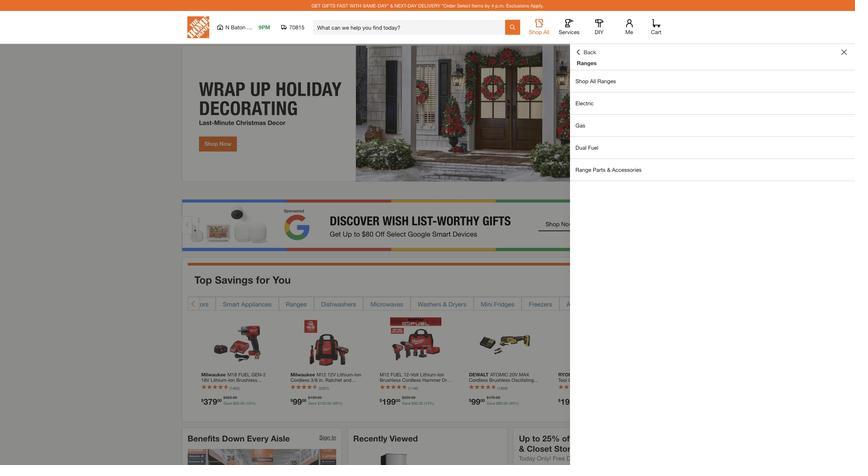 Task type: locate. For each thing, give the bounding box(es) containing it.
0 horizontal spatial brushless
[[380, 378, 401, 383]]

brushless up 1999
[[489, 378, 510, 383]]

%) for $ 199 00 $ 229 . 00 save $ 30 . 00 ( 13 %)
[[430, 402, 434, 406]]

refrigerators
[[173, 301, 209, 308]]

100
[[320, 402, 326, 406]]

shop for shop all
[[529, 29, 542, 35]]

batteries
[[380, 388, 399, 394]]

2 m12 from the left
[[380, 372, 389, 378]]

0 horizontal spatial bag
[[348, 388, 356, 394]]

%) down the milwaukee link
[[251, 402, 256, 406]]

2 save from the left
[[308, 402, 317, 406]]

save left the 100
[[308, 402, 317, 406]]

shop down apply.
[[529, 29, 542, 35]]

1 lithium- from the left
[[337, 372, 355, 378]]

ah
[[611, 378, 616, 383], [584, 383, 590, 389]]

( 1465 )
[[230, 386, 240, 391]]

range
[[575, 167, 591, 173]]

all inside button
[[543, 29, 549, 35]]

freezers
[[529, 301, 552, 308]]

and
[[343, 378, 351, 383], [380, 383, 388, 389], [609, 383, 617, 389], [400, 388, 408, 394], [486, 388, 494, 394]]

1 vertical spatial shop
[[575, 78, 588, 84]]

cordless inside one+ 18v cordless 6- tool combo kit with 1.5 ah battery, 4.0 ah battery, and charger
[[599, 372, 618, 378]]

99 for atomic 20v max cordless brushless oscillating multi tool with (1) 20v 2.0ah battery and charger
[[471, 397, 480, 407]]

1 horizontal spatial ranges
[[577, 60, 597, 66]]

charger up $ 199
[[558, 388, 575, 394]]

1 %) from the left
[[251, 402, 256, 406]]

1 horizontal spatial tool
[[481, 383, 490, 389]]

0 horizontal spatial 50
[[235, 402, 239, 406]]

kit down 12v
[[334, 383, 340, 389]]

1 vertical spatial all
[[590, 78, 596, 84]]

tool inside m12 12v lithium-ion cordless 3/8 in. ratchet and screwdriver combo kit (2-tool) with battery, charger, tool bag
[[338, 388, 346, 394]]

for
[[256, 274, 270, 286]]

(2- inside m12 fuel 12-volt lithium-ion brushless cordless hammer drill and impact driver combo kit w/2 batteries and bag (2-tool)
[[419, 388, 425, 394]]

menu
[[570, 70, 855, 181]]

2 horizontal spatial 199
[[561, 397, 574, 407]]

up to 25% off select garage & closet storage solutions today only! free delivery
[[519, 434, 630, 462]]

same-
[[363, 3, 378, 8]]

kit left w/2
[[436, 383, 442, 389]]

atomic
[[490, 372, 508, 378]]

driver
[[405, 383, 418, 389]]

combo
[[568, 378, 584, 383], [317, 383, 333, 389], [419, 383, 435, 389]]

0 horizontal spatial ranges
[[286, 301, 307, 308]]

charger up 80
[[495, 388, 512, 394]]

0 horizontal spatial select
[[457, 3, 470, 8]]

%) right the 100
[[338, 402, 342, 406]]

save down 229
[[402, 402, 410, 406]]

1 horizontal spatial ion
[[438, 372, 444, 378]]

0 horizontal spatial with
[[290, 388, 299, 394]]

dryers
[[449, 301, 466, 308]]

bag
[[348, 388, 356, 394], [409, 388, 418, 394]]

0 vertical spatial ranges
[[577, 60, 597, 66]]

0 horizontal spatial ion
[[355, 372, 361, 378]]

parts inside "appliance parts" button
[[596, 301, 610, 308]]

1 horizontal spatial select
[[575, 434, 599, 444]]

ion up w/2
[[438, 372, 444, 378]]

2 milwaukee from the left
[[290, 372, 315, 378]]

0 horizontal spatial 99
[[293, 397, 302, 407]]

0 horizontal spatial lithium-
[[337, 372, 355, 378]]

delivery
[[418, 3, 440, 8]]

0 horizontal spatial milwaukee
[[201, 372, 226, 378]]

tool right multi
[[481, 383, 490, 389]]

0 horizontal spatial all
[[543, 29, 549, 35]]

lithium- inside m12 12v lithium-ion cordless 3/8 in. ratchet and screwdriver combo kit (2-tool) with battery, charger, tool bag
[[337, 372, 355, 378]]

%)
[[251, 402, 256, 406], [338, 402, 342, 406], [430, 402, 434, 406], [514, 402, 519, 406]]

all up electric
[[590, 78, 596, 84]]

1 horizontal spatial brushless
[[489, 378, 510, 383]]

kit right the 4.0
[[585, 378, 591, 383]]

feedback link image
[[846, 115, 855, 152]]

with left 1.5
[[593, 378, 601, 383]]

gas
[[575, 122, 585, 129]]

1 horizontal spatial tool)
[[425, 388, 435, 394]]

ah right the 4.0
[[584, 383, 590, 389]]

hammer
[[422, 378, 441, 383]]

m12 inside m12 12v lithium-ion cordless 3/8 in. ratchet and screwdriver combo kit (2-tool) with battery, charger, tool bag
[[317, 372, 326, 378]]

199 for $ 199 00 $ 229 . 00 save $ 30 . 00 ( 13 %)
[[382, 397, 396, 407]]

combo inside one+ 18v cordless 6- tool combo kit with 1.5 ah battery, 4.0 ah battery, and charger
[[568, 378, 584, 383]]

up
[[519, 434, 530, 444]]

back
[[584, 49, 596, 55]]

1 horizontal spatial 50
[[334, 402, 338, 406]]

dual fuel
[[575, 144, 598, 151]]

battery, inside m12 12v lithium-ion cordless 3/8 in. ratchet and screwdriver combo kit (2-tool) with battery, charger, tool bag
[[301, 388, 317, 394]]

1 ) from the left
[[239, 386, 240, 391]]

0 horizontal spatial tool
[[338, 388, 346, 394]]

m12 left 'fuel'
[[380, 372, 389, 378]]

2 horizontal spatial with
[[593, 378, 601, 383]]

1 horizontal spatial 99
[[471, 397, 480, 407]]

0 vertical spatial all
[[543, 29, 549, 35]]

*order
[[442, 3, 456, 8]]

12-
[[404, 372, 411, 378]]

lithium- right volt
[[420, 372, 438, 378]]

1 99 from the left
[[293, 397, 302, 407]]

bag inside m12 fuel 12-volt lithium-ion brushless cordless hammer drill and impact driver combo kit w/2 batteries and bag (2-tool)
[[409, 388, 418, 394]]

dual
[[575, 144, 586, 151]]

charger
[[495, 388, 512, 394], [558, 388, 575, 394]]

save inside $ 99 00 $ 199 . 00 save $ 100 . 00 ( 50 %)
[[308, 402, 317, 406]]

milwaukee up screwdriver
[[290, 372, 315, 378]]

battery,
[[558, 383, 575, 389], [591, 383, 607, 389], [301, 388, 317, 394]]

parts inside 'range parts & accessories' link
[[593, 167, 606, 173]]

save
[[223, 402, 232, 406], [308, 402, 317, 406], [402, 402, 410, 406], [487, 402, 495, 406]]

parts right 'range'
[[593, 167, 606, 173]]

1 horizontal spatial milwaukee
[[290, 372, 315, 378]]

& left dryers
[[443, 301, 447, 308]]

select inside up to 25% off select garage & closet storage solutions today only! free delivery
[[575, 434, 599, 444]]

mini
[[481, 301, 492, 308]]

savings
[[215, 274, 253, 286]]

1 horizontal spatial 199
[[382, 397, 396, 407]]

& right day*
[[390, 3, 393, 8]]

washers & dryers button
[[410, 297, 474, 311]]

2 charger from the left
[[558, 388, 575, 394]]

and inside one+ 18v cordless 6- tool combo kit with 1.5 ah battery, 4.0 ah battery, and charger
[[609, 383, 617, 389]]

1 horizontal spatial kit
[[436, 383, 442, 389]]

1 horizontal spatial shop
[[575, 78, 588, 84]]

ion right the ratchet
[[355, 372, 361, 378]]

aisle
[[271, 434, 290, 444]]

tool) down the 'hammer'
[[425, 388, 435, 394]]

2.0ah
[[517, 383, 529, 389]]

next-
[[394, 3, 408, 8]]

50 inside $ 99 00 $ 199 . 00 save $ 100 . 00 ( 50 %)
[[334, 402, 338, 406]]

0 horizontal spatial shop
[[529, 29, 542, 35]]

4 ) from the left
[[507, 386, 507, 391]]

1 horizontal spatial m12
[[380, 372, 389, 378]]

with up $ 99 00 $ 199 . 00 save $ 100 . 00 ( 50 %)
[[290, 388, 299, 394]]

20v right (1)
[[507, 383, 516, 389]]

80
[[498, 402, 503, 406]]

freezers button
[[522, 297, 559, 311]]

2 brushless from the left
[[489, 378, 510, 383]]

down
[[222, 434, 245, 444]]

m12 left 12v
[[317, 372, 326, 378]]

2 horizontal spatial kit
[[585, 378, 591, 383]]

( inside $ 199 00 $ 229 . 00 save $ 30 . 00 ( 13 %)
[[424, 402, 425, 406]]

2 50 from the left
[[334, 402, 338, 406]]

save inside $ 379 00 $ 429 . 00 save $ 50 . 00 ( 12 %)
[[223, 402, 232, 406]]

mini fridges
[[481, 301, 514, 308]]

0 vertical spatial select
[[457, 3, 470, 8]]

save down 179
[[487, 402, 495, 406]]

save inside $ 199 00 $ 229 . 00 save $ 30 . 00 ( 13 %)
[[402, 402, 410, 406]]

.
[[232, 396, 233, 400], [316, 396, 318, 400], [410, 396, 411, 400], [495, 396, 496, 400], [239, 402, 240, 406], [326, 402, 327, 406], [418, 402, 419, 406], [503, 402, 504, 406]]

1 vertical spatial select
[[575, 434, 599, 444]]

1 m12 from the left
[[317, 372, 326, 378]]

199 for $ 199
[[561, 397, 574, 407]]

3 %) from the left
[[430, 402, 434, 406]]

%) inside $ 99 00 $ 199 . 00 save $ 100 . 00 ( 50 %)
[[338, 402, 342, 406]]

50 right the 100
[[334, 402, 338, 406]]

1 horizontal spatial all
[[590, 78, 596, 84]]

00 right the 100
[[327, 402, 331, 406]]

2 ) from the left
[[328, 386, 329, 391]]

0 vertical spatial shop
[[529, 29, 542, 35]]

m12 inside m12 fuel 12-volt lithium-ion brushless cordless hammer drill and impact driver combo kit w/2 batteries and bag (2-tool)
[[380, 372, 389, 378]]

n baton rouge
[[225, 24, 263, 30]]

electric link
[[570, 92, 855, 114]]

range parts & accessories link
[[570, 159, 855, 181]]

%) inside $ 199 00 $ 229 . 00 save $ 30 . 00 ( 13 %)
[[430, 402, 434, 406]]

2 ion from the left
[[438, 372, 444, 378]]

00 left 229
[[396, 398, 400, 403]]

0 horizontal spatial 199
[[310, 396, 316, 400]]

2 horizontal spatial tool
[[558, 378, 567, 383]]

00 left 179
[[480, 398, 485, 403]]

m12 fuel 12-volt lithium-ion brushless cordless hammer drill and impact driver combo kit w/2 batteries and bag (2-tool) image
[[390, 318, 441, 369]]

50 inside $ 379 00 $ 429 . 00 save $ 50 . 00 ( 12 %)
[[235, 402, 239, 406]]

%) right 80
[[514, 402, 519, 406]]

3 save from the left
[[402, 402, 410, 406]]

shop inside button
[[529, 29, 542, 35]]

0 horizontal spatial kit
[[334, 383, 340, 389]]

ah right 1.5
[[611, 378, 616, 383]]

0 vertical spatial parts
[[593, 167, 606, 173]]

with
[[593, 378, 601, 383], [491, 383, 500, 389], [290, 388, 299, 394]]

washers & dryers
[[418, 301, 466, 308]]

179
[[489, 396, 495, 400]]

1 vertical spatial parts
[[596, 301, 610, 308]]

m18 fuel gen-2 18v lithium-ion brushless cordless mid torque 1/2 in. impact wrench f ring w/5.0ah starter kit image
[[212, 318, 263, 369]]

%) for $ 379 00 $ 429 . 00 save $ 50 . 00 ( 12 %)
[[251, 402, 256, 406]]

00 up 30
[[411, 396, 416, 400]]

sign
[[319, 434, 330, 441]]

1 milwaukee from the left
[[201, 372, 226, 378]]

6 / 15 image
[[647, 385, 673, 390]]

charger inside one+ 18v cordless 6- tool combo kit with 1.5 ah battery, 4.0 ah battery, and charger
[[558, 388, 575, 394]]

brushless up batteries
[[380, 378, 401, 383]]

2 99 from the left
[[471, 397, 480, 407]]

1 horizontal spatial lithium-
[[420, 372, 438, 378]]

me button
[[618, 19, 640, 35]]

%) right 30
[[430, 402, 434, 406]]

2 horizontal spatial combo
[[568, 378, 584, 383]]

lithium- right 12v
[[337, 372, 355, 378]]

garage
[[601, 434, 630, 444]]

tool left the 4.0
[[558, 378, 567, 383]]

and inside m12 12v lithium-ion cordless 3/8 in. ratchet and screwdriver combo kit (2-tool) with battery, charger, tool bag
[[343, 378, 351, 383]]

0 horizontal spatial (2-
[[341, 383, 347, 389]]

2 vertical spatial ranges
[[286, 301, 307, 308]]

with left (1)
[[491, 383, 500, 389]]

one+ 18v cordless 6-tool combo kit with 1.5 ah battery, 4.0 ah battery, and charger image
[[569, 318, 620, 369]]

sign in link
[[319, 434, 336, 441]]

199 inside $ 199 00 $ 229 . 00 save $ 30 . 00 ( 13 %)
[[382, 397, 396, 407]]

1 horizontal spatial combo
[[419, 383, 435, 389]]

1 charger from the left
[[495, 388, 512, 394]]

(2- right "charger,"
[[341, 383, 347, 389]]

429
[[226, 396, 232, 400]]

all left services
[[543, 29, 549, 35]]

bag for driver
[[409, 388, 418, 394]]

microwaves button
[[363, 297, 410, 311]]

2 %) from the left
[[338, 402, 342, 406]]

battery, down 18v
[[591, 383, 607, 389]]

0 horizontal spatial tool)
[[347, 383, 357, 389]]

kit inside m12 12v lithium-ion cordless 3/8 in. ratchet and screwdriver combo kit (2-tool) with battery, charger, tool bag
[[334, 383, 340, 389]]

1 50 from the left
[[235, 402, 239, 406]]

1 horizontal spatial charger
[[558, 388, 575, 394]]

shop
[[529, 29, 542, 35], [575, 78, 588, 84]]

shop up electric
[[575, 78, 588, 84]]

cart
[[651, 29, 661, 35]]

save down '429'
[[223, 402, 232, 406]]

0 horizontal spatial combo
[[317, 383, 333, 389]]

1 bag from the left
[[348, 388, 356, 394]]

) for $ 99 00 $ 179 . 00 save $ 80 . 00 ( 45 %)
[[507, 386, 507, 391]]

battery, down 3/8
[[301, 388, 317, 394]]

00 right 80
[[504, 402, 508, 406]]

(1)
[[501, 383, 506, 389]]

(2- right ( 1146 )
[[419, 388, 425, 394]]

50 left 12
[[235, 402, 239, 406]]

& down up
[[519, 444, 524, 454]]

1 horizontal spatial (2-
[[419, 388, 425, 394]]

99
[[293, 397, 302, 407], [471, 397, 480, 407]]

00 down screwdriver
[[302, 398, 306, 403]]

milwaukee up the 379
[[201, 372, 226, 378]]

0 horizontal spatial charger
[[495, 388, 512, 394]]

$
[[223, 396, 226, 400], [308, 396, 310, 400], [402, 396, 404, 400], [487, 396, 489, 400], [201, 398, 203, 403], [290, 398, 293, 403], [380, 398, 382, 403], [469, 398, 471, 403], [558, 398, 561, 403], [233, 402, 235, 406], [318, 402, 320, 406], [412, 402, 414, 406], [496, 402, 498, 406]]

3 ) from the left
[[417, 386, 418, 391]]

w/2
[[443, 383, 451, 389]]

bag inside m12 12v lithium-ion cordless 3/8 in. ratchet and screwdriver combo kit (2-tool) with battery, charger, tool bag
[[348, 388, 356, 394]]

& left the 'accessories'
[[607, 167, 610, 173]]

drawer close image
[[841, 49, 847, 55]]

4 %) from the left
[[514, 402, 519, 406]]

4 save from the left
[[487, 402, 495, 406]]

45
[[510, 402, 514, 406]]

save inside $ 99 00 $ 179 . 00 save $ 80 . 00 ( 45 %)
[[487, 402, 495, 406]]

00 right 30
[[419, 402, 423, 406]]

dishwashers
[[321, 301, 356, 308]]

0 horizontal spatial m12
[[317, 372, 326, 378]]

battery, down ryobi on the right bottom of page
[[558, 383, 575, 389]]

one+ 18v cordless 6- tool combo kit with 1.5 ah battery, 4.0 ah battery, and charger
[[558, 372, 623, 394]]

img for wrap up holiday decorating last-minute outdoor decor image
[[182, 45, 673, 182]]

charger,
[[318, 388, 336, 394]]

1 save from the left
[[223, 402, 232, 406]]

99 down screwdriver
[[293, 397, 302, 407]]

1 horizontal spatial with
[[491, 383, 500, 389]]

%) inside $ 99 00 $ 179 . 00 save $ 80 . 00 ( 45 %)
[[514, 402, 519, 406]]

99 inside $ 99 00 $ 179 . 00 save $ 80 . 00 ( 45 %)
[[471, 397, 480, 407]]

tool) right the ratchet
[[347, 383, 357, 389]]

%) inside $ 379 00 $ 429 . 00 save $ 50 . 00 ( 12 %)
[[251, 402, 256, 406]]

parts right appliance in the bottom right of the page
[[596, 301, 610, 308]]

0 horizontal spatial battery,
[[301, 388, 317, 394]]

199
[[310, 396, 316, 400], [382, 397, 396, 407], [561, 397, 574, 407]]

dishwashers button
[[314, 297, 363, 311]]

2 lithium- from the left
[[420, 372, 438, 378]]

99 down battery
[[471, 397, 480, 407]]

drill
[[442, 378, 450, 383]]

select left items
[[457, 3, 470, 8]]

tool down the ratchet
[[338, 388, 346, 394]]

( 1146 )
[[408, 386, 418, 391]]

with
[[350, 3, 361, 8]]

top savings for you
[[194, 274, 291, 286]]

with inside atomic 20v max cordless brushless oscillating multi tool with (1) 20v 2.0ah battery and charger
[[491, 383, 500, 389]]

menu containing shop all ranges
[[570, 70, 855, 181]]

6-
[[619, 372, 623, 378]]

ion
[[355, 372, 361, 378], [438, 372, 444, 378]]

multi
[[469, 383, 479, 389]]

70815
[[289, 24, 304, 30]]

1 brushless from the left
[[380, 378, 401, 383]]

brushless inside m12 fuel 12-volt lithium-ion brushless cordless hammer drill and impact driver combo kit w/2 batteries and bag (2-tool)
[[380, 378, 401, 383]]

select right off
[[575, 434, 599, 444]]

kit
[[585, 378, 591, 383], [334, 383, 340, 389], [436, 383, 442, 389]]

1 vertical spatial ranges
[[597, 78, 616, 84]]

1 ion from the left
[[355, 372, 361, 378]]

ranges inside button
[[286, 301, 307, 308]]

back arrow image
[[191, 301, 196, 307]]

99 inside $ 99 00 $ 199 . 00 save $ 100 . 00 ( 50 %)
[[293, 397, 302, 407]]

2 bag from the left
[[409, 388, 418, 394]]

1 horizontal spatial ah
[[611, 378, 616, 383]]

1 horizontal spatial bag
[[409, 388, 418, 394]]

20v left max
[[509, 372, 518, 378]]

items
[[472, 3, 483, 8]]

appliance parts
[[567, 301, 610, 308]]

tool) inside m12 12v lithium-ion cordless 3/8 in. ratchet and screwdriver combo kit (2-tool) with battery, charger, tool bag
[[347, 383, 357, 389]]



Task type: describe. For each thing, give the bounding box(es) containing it.
shop all ranges link
[[570, 70, 855, 92]]

range parts & accessories
[[575, 167, 642, 173]]

combo inside m12 12v lithium-ion cordless 3/8 in. ratchet and screwdriver combo kit (2-tool) with battery, charger, tool bag
[[317, 383, 333, 389]]

milwaukee link
[[201, 372, 273, 400]]

229
[[404, 396, 410, 400]]

fuel
[[588, 144, 598, 151]]

$ inside $ 199
[[558, 398, 561, 403]]

00 up the 100
[[318, 396, 322, 400]]

( inside $ 379 00 $ 429 . 00 save $ 50 . 00 ( 12 %)
[[246, 402, 247, 406]]

00 right '429'
[[233, 396, 237, 400]]

p.m.
[[495, 3, 505, 8]]

volt
[[411, 372, 419, 378]]

cordless inside atomic 20v max cordless brushless oscillating multi tool with (1) 20v 2.0ah battery and charger
[[469, 378, 488, 383]]

1 vertical spatial 20v
[[507, 383, 516, 389]]

charger inside atomic 20v max cordless brushless oscillating multi tool with (1) 20v 2.0ah battery and charger
[[495, 388, 512, 394]]

cordless inside m12 12v lithium-ion cordless 3/8 in. ratchet and screwdriver combo kit (2-tool) with battery, charger, tool bag
[[290, 378, 309, 383]]

benefits down every aisle
[[188, 434, 290, 444]]

back button
[[575, 49, 596, 56]]

sign in card banner image
[[188, 449, 336, 466]]

6 / 15 group
[[644, 318, 723, 418]]

battery
[[469, 388, 484, 394]]

cordless inside m12 fuel 12-volt lithium-ion brushless cordless hammer drill and impact driver combo kit w/2 batteries and bag (2-tool)
[[402, 378, 421, 383]]

gas link
[[570, 115, 855, 137]]

) for $ 379 00 $ 429 . 00 save $ 50 . 00 ( 12 %)
[[239, 386, 240, 391]]

( inside $ 99 00 $ 179 . 00 save $ 80 . 00 ( 45 %)
[[509, 402, 510, 406]]

baton
[[231, 24, 245, 30]]

ranges button
[[279, 297, 314, 311]]

cart link
[[649, 19, 664, 35]]

0 horizontal spatial ah
[[584, 383, 590, 389]]

to
[[532, 434, 540, 444]]

services
[[559, 29, 580, 35]]

199 inside $ 99 00 $ 199 . 00 save $ 100 . 00 ( 50 %)
[[310, 396, 316, 400]]

m12 for brushless
[[380, 372, 389, 378]]

and inside atomic 20v max cordless brushless oscillating multi tool with (1) 20v 2.0ah battery and charger
[[486, 388, 494, 394]]

kit inside one+ 18v cordless 6- tool combo kit with 1.5 ah battery, 4.0 ah battery, and charger
[[585, 378, 591, 383]]

get
[[311, 3, 321, 8]]

services button
[[558, 19, 580, 35]]

$ 199 00 $ 229 . 00 save $ 30 . 00 ( 13 %)
[[380, 396, 434, 407]]

brushless inside atomic 20v max cordless brushless oscillating multi tool with (1) 20v 2.0ah battery and charger
[[489, 378, 510, 383]]

benefits
[[188, 434, 220, 444]]

with inside one+ 18v cordless 6- tool combo kit with 1.5 ah battery, 4.0 ah battery, and charger
[[593, 378, 601, 383]]

in.
[[319, 378, 324, 383]]

) for $ 199 00 $ 229 . 00 save $ 30 . 00 ( 13 %)
[[417, 386, 418, 391]]

all for shop all
[[543, 29, 549, 35]]

get gifts fast with same-day* & next-day delivery *order select items by 4 p.m. exclusions apply.
[[311, 3, 544, 8]]

closet
[[527, 444, 552, 454]]

00 left '429'
[[217, 398, 222, 403]]

sign in
[[319, 434, 336, 441]]

m12 12v lithium-ion cordless 3/8 in. ratchet and screwdriver combo kit (2-tool) with battery, charger, tool bag
[[290, 372, 361, 394]]

shop for shop all ranges
[[575, 78, 588, 84]]

) for $ 99 00 $ 199 . 00 save $ 100 . 00 ( 50 %)
[[328, 386, 329, 391]]

in
[[332, 434, 336, 441]]

ion inside m12 12v lithium-ion cordless 3/8 in. ratchet and screwdriver combo kit (2-tool) with battery, charger, tool bag
[[355, 372, 361, 378]]

What can we help you find today? search field
[[317, 20, 505, 34]]

appliances
[[241, 301, 272, 308]]

tool inside one+ 18v cordless 6- tool combo kit with 1.5 ah battery, 4.0 ah battery, and charger
[[558, 378, 567, 383]]

ratchet
[[325, 378, 342, 383]]

diy
[[595, 29, 604, 35]]

12
[[247, 402, 251, 406]]

m12 for in.
[[317, 372, 326, 378]]

ion inside m12 fuel 12-volt lithium-ion brushless cordless hammer drill and impact driver combo kit w/2 batteries and bag (2-tool)
[[438, 372, 444, 378]]

save for $ 379 00 $ 429 . 00 save $ 50 . 00 ( 12 %)
[[223, 402, 232, 406]]

2921
[[320, 386, 328, 391]]

tool inside atomic 20v max cordless brushless oscillating multi tool with (1) 20v 2.0ah battery and charger
[[481, 383, 490, 389]]

0 vertical spatial 20v
[[509, 372, 518, 378]]

save for $ 99 00 $ 199 . 00 save $ 100 . 00 ( 50 %)
[[308, 402, 317, 406]]

save for $ 99 00 $ 179 . 00 save $ 80 . 00 ( 45 %)
[[487, 402, 495, 406]]

day
[[408, 3, 417, 8]]

7.1 cu. ft. top freezer refrigerator in stainless steel look image
[[361, 451, 426, 466]]

top
[[194, 274, 212, 286]]

(2- inside m12 12v lithium-ion cordless 3/8 in. ratchet and screwdriver combo kit (2-tool) with battery, charger, tool bag
[[341, 383, 347, 389]]

free delivery
[[553, 455, 588, 462]]

storage
[[554, 444, 585, 454]]

( 2921 )
[[319, 386, 329, 391]]

lithium- inside m12 fuel 12-volt lithium-ion brushless cordless hammer drill and impact driver combo kit w/2 batteries and bag (2-tool)
[[420, 372, 438, 378]]

00 up 80
[[496, 396, 500, 400]]

mini fridges button
[[474, 297, 522, 311]]

you
[[273, 274, 291, 286]]

& inside up to 25% off select garage & closet storage solutions today only! free delivery
[[519, 444, 524, 454]]

1 horizontal spatial battery,
[[558, 383, 575, 389]]

appliance parts button
[[559, 297, 617, 311]]

9pm
[[259, 24, 270, 30]]

%) for $ 99 00 $ 199 . 00 save $ 100 . 00 ( 50 %)
[[338, 402, 342, 406]]

tool) inside m12 fuel 12-volt lithium-ion brushless cordless hammer drill and impact driver combo kit w/2 batteries and bag (2-tool)
[[425, 388, 435, 394]]

$ 199
[[558, 397, 574, 407]]

screwdriver
[[290, 383, 316, 389]]

2 horizontal spatial battery,
[[591, 383, 607, 389]]

day*
[[378, 3, 389, 8]]

2 horizontal spatial ranges
[[597, 78, 616, 84]]

m12 12v lithium-ion cordless 3/8 in. ratchet and screwdriver combo kit (2-tool) with battery, charger, tool bag image
[[301, 318, 352, 369]]

smart
[[223, 301, 239, 308]]

kit inside m12 fuel 12-volt lithium-ion brushless cordless hammer drill and impact driver combo kit w/2 batteries and bag (2-tool)
[[436, 383, 442, 389]]

1.5
[[603, 378, 609, 383]]

apply.
[[530, 3, 544, 8]]

( inside $ 99 00 $ 199 . 00 save $ 100 . 00 ( 50 %)
[[332, 402, 334, 406]]

99 for m12 12v lithium-ion cordless 3/8 in. ratchet and screwdriver combo kit (2-tool) with battery, charger, tool bag
[[293, 397, 302, 407]]

parts for appliance
[[596, 301, 610, 308]]

by
[[485, 3, 490, 8]]

off
[[562, 434, 572, 444]]

%) for $ 99 00 $ 179 . 00 save $ 80 . 00 ( 45 %)
[[514, 402, 519, 406]]

smart appliances button
[[216, 297, 279, 311]]

gifts
[[322, 3, 335, 8]]

bag for (2-
[[348, 388, 356, 394]]

shop all ranges
[[575, 78, 616, 84]]

every
[[247, 434, 269, 444]]

00 left 12
[[240, 402, 245, 406]]

fuel
[[391, 372, 402, 378]]

the home depot logo image
[[187, 16, 209, 38]]

n
[[225, 24, 229, 30]]

$ 99 00 $ 179 . 00 save $ 80 . 00 ( 45 %)
[[469, 396, 519, 407]]

all for shop all ranges
[[590, 78, 596, 84]]

shop all button
[[528, 19, 550, 35]]

me
[[625, 29, 633, 35]]

12v
[[327, 372, 336, 378]]

with inside m12 12v lithium-ion cordless 3/8 in. ratchet and screwdriver combo kit (2-tool) with battery, charger, tool bag
[[290, 388, 299, 394]]

ryobi
[[558, 372, 573, 378]]

rouge
[[247, 24, 263, 30]]

3/8
[[311, 378, 318, 383]]

parts for range
[[593, 167, 606, 173]]

atomic 20v max cordless brushless oscillating multi tool with (1) 20v 2.0ah battery and charger image
[[479, 318, 531, 369]]

smart appliances
[[223, 301, 272, 308]]

& inside button
[[443, 301, 447, 308]]

379
[[203, 397, 217, 407]]

4
[[491, 3, 494, 8]]

25%
[[542, 434, 560, 444]]

4.0
[[576, 383, 583, 389]]

save for $ 199 00 $ 229 . 00 save $ 30 . 00 ( 13 %)
[[402, 402, 410, 406]]

accessories
[[612, 167, 642, 173]]

impact
[[389, 383, 404, 389]]

combo inside m12 fuel 12-volt lithium-ion brushless cordless hammer drill and impact driver combo kit w/2 batteries and bag (2-tool)
[[419, 383, 435, 389]]

max
[[519, 372, 529, 378]]

electric
[[575, 100, 594, 106]]

$ 379 00 $ 429 . 00 save $ 50 . 00 ( 12 %)
[[201, 396, 256, 407]]

dual fuel link
[[570, 137, 855, 159]]



Task type: vqa. For each thing, say whether or not it's contained in the screenshot.
Benefits Down Every Aisle
yes



